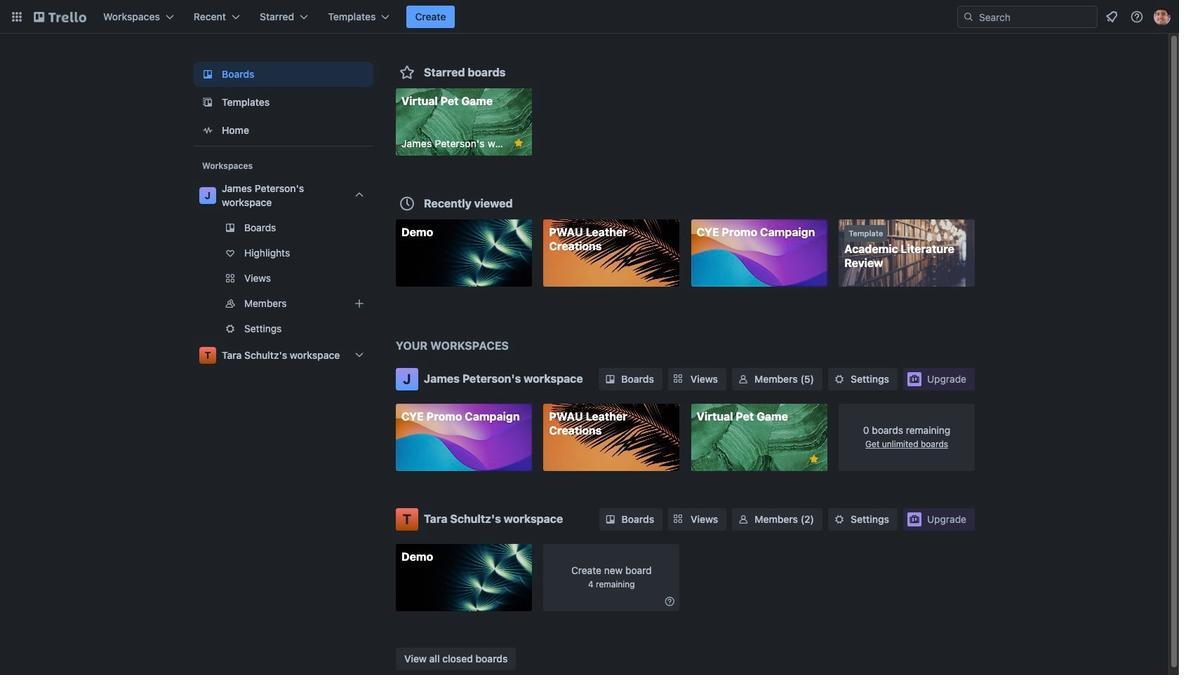 Task type: vqa. For each thing, say whether or not it's contained in the screenshot.
the bottom Click to unstar this board. It will be removed from your starred list. 'icon'
yes



Task type: locate. For each thing, give the bounding box(es) containing it.
1 vertical spatial click to unstar this board. it will be removed from your starred list. image
[[808, 453, 820, 466]]

0 horizontal spatial click to unstar this board. it will be removed from your starred list. image
[[512, 137, 525, 149]]

1 horizontal spatial click to unstar this board. it will be removed from your starred list. image
[[808, 453, 820, 466]]

home image
[[199, 122, 216, 139]]

primary element
[[0, 0, 1179, 34]]

click to unstar this board. it will be removed from your starred list. image
[[512, 137, 525, 149], [808, 453, 820, 466]]

template board image
[[199, 94, 216, 111]]

0 vertical spatial click to unstar this board. it will be removed from your starred list. image
[[512, 137, 525, 149]]

sm image
[[603, 373, 617, 387], [832, 373, 846, 387], [603, 513, 617, 527], [736, 513, 750, 527], [832, 513, 846, 527], [663, 595, 677, 609]]

0 notifications image
[[1103, 8, 1120, 25]]

open information menu image
[[1130, 10, 1144, 24]]

sm image
[[736, 373, 750, 387]]



Task type: describe. For each thing, give the bounding box(es) containing it.
add image
[[351, 295, 368, 312]]

james peterson (jamespeterson93) image
[[1154, 8, 1171, 25]]

Search field
[[957, 6, 1098, 28]]

search image
[[963, 11, 974, 22]]

switch to… image
[[10, 10, 24, 24]]

back to home image
[[34, 6, 86, 28]]

board image
[[199, 66, 216, 83]]



